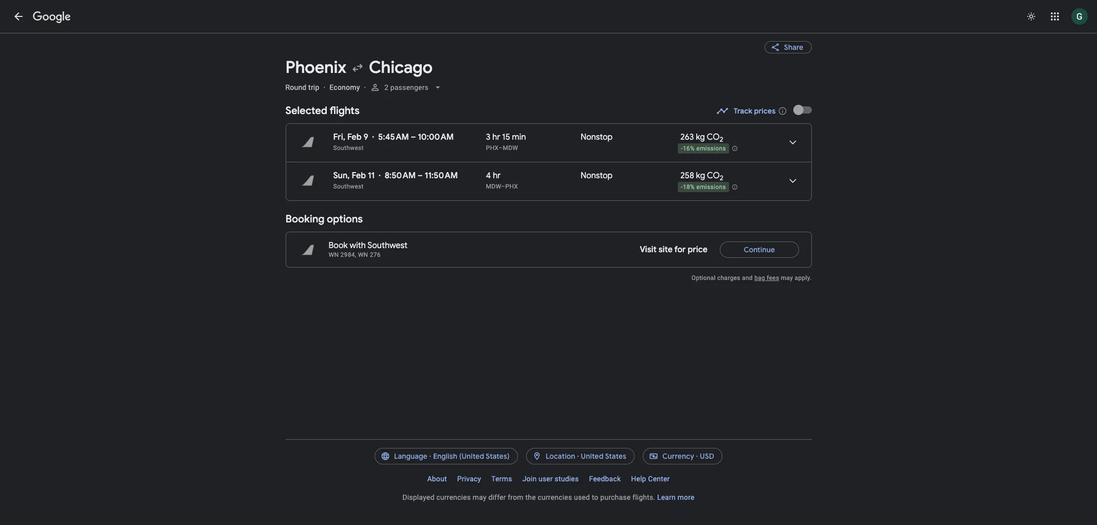 Task type: describe. For each thing, give the bounding box(es) containing it.
to
[[592, 493, 598, 502]]

differ
[[488, 493, 506, 502]]

chicago
[[369, 57, 433, 78]]

3
[[486, 132, 490, 142]]

Phoenix to Chicago and back text field
[[285, 57, 799, 78]]

Flight numbers WN 2984, WN 276 text field
[[329, 251, 381, 258]]

more
[[678, 493, 695, 502]]

5:45 am – 10:00 am
[[378, 132, 454, 142]]

2 for 3 hr 15 min
[[720, 135, 723, 144]]

return flight on sunday, february 11. leaves chicago midway international airport at 8:50 am on sunday, february 11 and arrives at phoenix sky harbor international airport at 11:50 am on sunday, february 11. element
[[333, 171, 458, 181]]

0 vertical spatial  image
[[364, 83, 366, 91]]

- for 258 kg co
[[681, 184, 683, 191]]

fees
[[767, 274, 779, 282]]

– right 8:50 am
[[418, 171, 423, 181]]

track prices
[[734, 106, 776, 116]]

3 hr 15 min phx – mdw
[[486, 132, 526, 152]]

feedback
[[589, 475, 621, 483]]

visit site for price
[[640, 245, 708, 255]]

site
[[659, 245, 673, 255]]

co for 263 kg co
[[707, 132, 720, 142]]

location
[[546, 452, 575, 461]]

share
[[784, 43, 803, 52]]

departing flight on friday, february 9. leaves phoenix sky harbor international airport at 5:45 am on friday, february 9 and arrives at chicago midway international airport at 10:00 am on friday, february 9. element
[[333, 132, 454, 142]]

selected flights
[[285, 104, 360, 117]]

1 horizontal spatial may
[[781, 274, 793, 282]]

feb for fri,
[[347, 132, 362, 142]]

change appearance image
[[1019, 4, 1044, 29]]

learn more link
[[657, 493, 695, 502]]

8:50 am
[[385, 171, 416, 181]]

Arrival time: 10:00 AM. text field
[[418, 132, 454, 142]]

11:50 am
[[425, 171, 458, 181]]

bag
[[754, 274, 765, 282]]

bag fees button
[[754, 274, 779, 282]]

terms
[[491, 475, 512, 483]]

help
[[631, 475, 646, 483]]

hr for 3
[[492, 132, 500, 142]]

united states
[[581, 452, 626, 461]]

learn
[[657, 493, 676, 502]]

sun, feb 11
[[333, 171, 375, 181]]

1 wn from the left
[[329, 251, 339, 258]]

10:00 am
[[418, 132, 454, 142]]

feb for sun,
[[352, 171, 366, 181]]

continue
[[744, 245, 775, 254]]

– right "departure time: 5:45 am." text box
[[411, 132, 416, 142]]

flights
[[330, 104, 360, 117]]

used
[[574, 493, 590, 502]]

263 kg co 2
[[681, 132, 723, 144]]

2 wn from the left
[[358, 251, 368, 258]]

apply.
[[795, 274, 812, 282]]

price
[[688, 245, 708, 255]]

trip
[[308, 83, 319, 91]]

sun,
[[333, 171, 350, 181]]

optional charges and bag fees may apply.
[[692, 274, 812, 282]]

4
[[486, 171, 491, 181]]

privacy link
[[452, 471, 486, 487]]

2984,
[[340, 251, 356, 258]]

user
[[539, 475, 553, 483]]

– inside 3 hr 15 min phx – mdw
[[499, 144, 503, 152]]

track
[[734, 106, 752, 116]]

8:50 am – 11:50 am
[[385, 171, 458, 181]]

join
[[522, 475, 537, 483]]

from
[[508, 493, 524, 502]]

options
[[327, 213, 363, 226]]

english (united states)
[[433, 452, 510, 461]]

11
[[368, 171, 375, 181]]

total duration 4 hr. element
[[486, 171, 581, 182]]

mdw inside 3 hr 15 min phx – mdw
[[503, 144, 518, 152]]

join user studies link
[[517, 471, 584, 487]]

with
[[350, 240, 366, 251]]

18%
[[683, 184, 695, 191]]

Arrival time: 11:50 AM. text field
[[425, 171, 458, 181]]



Task type: locate. For each thing, give the bounding box(es) containing it.
fri, feb 9
[[333, 132, 368, 142]]

 image right economy
[[364, 83, 366, 91]]

0 vertical spatial 2
[[385, 83, 389, 91]]

mdw inside 4 hr mdw – phx
[[486, 183, 501, 190]]

phx for 4 hr
[[505, 183, 518, 190]]

feedback link
[[584, 471, 626, 487]]

1 kg from the top
[[696, 132, 705, 142]]

nonstop flight. element
[[581, 132, 613, 144], [581, 171, 613, 182]]

0 vertical spatial co
[[707, 132, 720, 142]]

list containing fri, feb 9
[[286, 124, 811, 200]]

phx for 3 hr 15 min
[[486, 144, 499, 152]]

1 horizontal spatial  image
[[372, 132, 374, 142]]

1 horizontal spatial wn
[[358, 251, 368, 258]]

1 currencies from the left
[[436, 493, 471, 502]]

kg up -16% emissions at the right top of page
[[696, 132, 705, 142]]

fri,
[[333, 132, 345, 142]]

– down 15
[[499, 144, 503, 152]]

southwest down sun, feb 11
[[333, 183, 364, 190]]

co inside "263 kg co 2"
[[707, 132, 720, 142]]

0 vertical spatial may
[[781, 274, 793, 282]]

2 inside 2 passengers popup button
[[385, 83, 389, 91]]

co up -18% emissions
[[707, 171, 720, 181]]

may right fees
[[781, 274, 793, 282]]

may left 'differ'
[[473, 493, 487, 502]]

total duration 3 hr 15 min. element
[[486, 132, 581, 144]]

english
[[433, 452, 457, 461]]

passengers
[[391, 83, 429, 91]]

2 up -16% emissions at the right top of page
[[720, 135, 723, 144]]

1 horizontal spatial phx
[[505, 183, 518, 190]]

1 vertical spatial feb
[[352, 171, 366, 181]]

0 vertical spatial phx
[[486, 144, 499, 152]]

hr right 4
[[493, 171, 501, 181]]

1 vertical spatial 2
[[720, 135, 723, 144]]

privacy
[[457, 475, 481, 483]]

0 vertical spatial nonstop
[[581, 132, 613, 142]]

1 vertical spatial mdw
[[486, 183, 501, 190]]

- down 258 at the top of the page
[[681, 184, 683, 191]]

0 horizontal spatial mdw
[[486, 183, 501, 190]]

2
[[385, 83, 389, 91], [720, 135, 723, 144], [720, 174, 723, 183]]

1 co from the top
[[707, 132, 720, 142]]

currencies down join user studies
[[538, 493, 572, 502]]

0 horizontal spatial currencies
[[436, 493, 471, 502]]

-16% emissions
[[681, 145, 726, 152]]

continue button
[[720, 237, 799, 262]]

– inside 4 hr mdw – phx
[[501, 183, 505, 190]]

phx down the 3
[[486, 144, 499, 152]]

help center
[[631, 475, 670, 483]]

2 passengers button
[[366, 75, 447, 100]]

currencies down privacy link
[[436, 493, 471, 502]]

selected
[[285, 104, 327, 117]]

0 horizontal spatial may
[[473, 493, 487, 502]]

phx inside 3 hr 15 min phx – mdw
[[486, 144, 499, 152]]

emissions down 258 kg co 2
[[696, 184, 726, 191]]

about link
[[422, 471, 452, 487]]

kg inside "263 kg co 2"
[[696, 132, 705, 142]]

1 vertical spatial phx
[[505, 183, 518, 190]]

276
[[370, 251, 381, 258]]

wn down book
[[329, 251, 339, 258]]

flight details. departing flight on friday, february 9. leaves phoenix sky harbor international airport at 5:45 am on friday, february 9 and arrives at chicago midway international airport at 10:00 am on friday, february 9. image
[[780, 130, 805, 155]]

Departure time: 8:50 AM. text field
[[385, 171, 416, 181]]

kg
[[696, 132, 705, 142], [696, 171, 705, 181]]

9
[[364, 132, 368, 142]]

mdw
[[503, 144, 518, 152], [486, 183, 501, 190]]

2 vertical spatial southwest
[[367, 240, 408, 251]]

0 vertical spatial mdw
[[503, 144, 518, 152]]

help center link
[[626, 471, 675, 487]]

min
[[512, 132, 526, 142]]

round trip
[[285, 83, 319, 91]]

hr right the 3
[[492, 132, 500, 142]]

southwest up 276 in the left of the page
[[367, 240, 408, 251]]

0 vertical spatial emissions
[[696, 145, 726, 152]]

southwest for fri,
[[333, 144, 364, 152]]

nonstop for –
[[581, 171, 613, 181]]

1 vertical spatial southwest
[[333, 183, 364, 190]]

2 emissions from the top
[[696, 184, 726, 191]]

2 inside "263 kg co 2"
[[720, 135, 723, 144]]

language
[[394, 452, 427, 461]]

1 - from the top
[[681, 145, 683, 152]]

feb left 11
[[352, 171, 366, 181]]

phx inside 4 hr mdw – phx
[[505, 183, 518, 190]]

emissions for 263 kg co
[[696, 145, 726, 152]]

1 emissions from the top
[[696, 145, 726, 152]]

booking options
[[285, 213, 363, 226]]

emissions for 258 kg co
[[696, 184, 726, 191]]

main content
[[285, 33, 812, 282]]

join user studies
[[522, 475, 579, 483]]

1 vertical spatial kg
[[696, 171, 705, 181]]

2 currencies from the left
[[538, 493, 572, 502]]

2 left 'passengers'
[[385, 83, 389, 91]]

0 horizontal spatial wn
[[329, 251, 339, 258]]

258 kg co 2
[[681, 171, 723, 183]]

purchase
[[600, 493, 631, 502]]

phx down total duration 4 hr. element
[[505, 183, 518, 190]]

hr inside 4 hr mdw – phx
[[493, 171, 501, 181]]

1 vertical spatial emissions
[[696, 184, 726, 191]]

flights.
[[633, 493, 655, 502]]

prices
[[754, 106, 776, 116]]

–
[[411, 132, 416, 142], [499, 144, 503, 152], [418, 171, 423, 181], [501, 183, 505, 190]]

visit
[[640, 245, 657, 255]]

charges
[[717, 274, 740, 282]]

258
[[681, 171, 694, 181]]

2 co from the top
[[707, 171, 720, 181]]

about
[[427, 475, 447, 483]]

16%
[[683, 145, 695, 152]]

go back image
[[12, 10, 25, 23]]

0 vertical spatial kg
[[696, 132, 705, 142]]

studies
[[555, 475, 579, 483]]

0 vertical spatial -
[[681, 145, 683, 152]]

1 nonstop from the top
[[581, 132, 613, 142]]

1 vertical spatial hr
[[493, 171, 501, 181]]

currency
[[662, 452, 694, 461]]

2 nonstop flight. element from the top
[[581, 171, 613, 182]]

emissions down "263 kg co 2"
[[696, 145, 726, 152]]

1 horizontal spatial mdw
[[503, 144, 518, 152]]

phoenix
[[285, 57, 346, 78]]

hr
[[492, 132, 500, 142], [493, 171, 501, 181]]

- down "263"
[[681, 145, 683, 152]]

0 vertical spatial southwest
[[333, 144, 364, 152]]

263
[[681, 132, 694, 142]]

emissions
[[696, 145, 726, 152], [696, 184, 726, 191]]

book with southwest wn 2984, wn 276
[[329, 240, 408, 258]]

2 kg from the top
[[696, 171, 705, 181]]

book
[[329, 240, 348, 251]]

hr for 4
[[493, 171, 501, 181]]

the
[[525, 493, 536, 502]]

0 horizontal spatial  image
[[364, 83, 366, 91]]

2 - from the top
[[681, 184, 683, 191]]

feb
[[347, 132, 362, 142], [352, 171, 366, 181]]

nonstop flight. element for min
[[581, 132, 613, 144]]

optional
[[692, 274, 716, 282]]

 image
[[364, 83, 366, 91], [372, 132, 374, 142]]

1 horizontal spatial currencies
[[538, 493, 572, 502]]

terms link
[[486, 471, 517, 487]]

states)
[[486, 452, 510, 461]]

-18% emissions
[[681, 184, 726, 191]]

(united
[[459, 452, 484, 461]]

displayed currencies may differ from the currencies used to purchase flights. learn more
[[403, 493, 695, 502]]

kg for 263
[[696, 132, 705, 142]]

Departure time: 5:45 AM. text field
[[378, 132, 409, 142]]

list
[[286, 124, 811, 200]]

0 vertical spatial nonstop flight. element
[[581, 132, 613, 144]]

wn
[[329, 251, 339, 258], [358, 251, 368, 258]]

nonstop
[[581, 132, 613, 142], [581, 171, 613, 181]]

mdw down 4
[[486, 183, 501, 190]]

co for 258 kg co
[[707, 171, 720, 181]]

southwest down fri, feb 9
[[333, 144, 364, 152]]

co inside 258 kg co 2
[[707, 171, 720, 181]]

nonstop for min
[[581, 132, 613, 142]]

for
[[674, 245, 686, 255]]

united
[[581, 452, 603, 461]]

1 vertical spatial nonstop
[[581, 171, 613, 181]]

1 vertical spatial nonstop flight. element
[[581, 171, 613, 182]]

 image right 9 in the left of the page
[[372, 132, 374, 142]]

2 for 4 hr
[[720, 174, 723, 183]]

may
[[781, 274, 793, 282], [473, 493, 487, 502]]

booking
[[285, 213, 324, 226]]

1 vertical spatial co
[[707, 171, 720, 181]]

southwest for sun,
[[333, 183, 364, 190]]

2 nonstop from the top
[[581, 171, 613, 181]]

15
[[502, 132, 510, 142]]

1 vertical spatial may
[[473, 493, 487, 502]]

2 up -18% emissions
[[720, 174, 723, 183]]

round
[[285, 83, 307, 91]]

0 horizontal spatial phx
[[486, 144, 499, 152]]

main content containing phoenix
[[285, 33, 812, 282]]

co up -16% emissions at the right top of page
[[707, 132, 720, 142]]

– down total duration 4 hr. element
[[501, 183, 505, 190]]

2 vertical spatial 2
[[720, 174, 723, 183]]

usd
[[700, 452, 714, 461]]

wn down with
[[358, 251, 368, 258]]

kg inside 258 kg co 2
[[696, 171, 705, 181]]

economy
[[330, 83, 360, 91]]

phx
[[486, 144, 499, 152], [505, 183, 518, 190]]

kg for 258
[[696, 171, 705, 181]]

 image
[[323, 83, 325, 91]]

5:45 am
[[378, 132, 409, 142]]

0 vertical spatial feb
[[347, 132, 362, 142]]

loading results progress bar
[[0, 33, 1097, 35]]

flight details. return flight on sunday, february 11. leaves chicago midway international airport at 8:50 am on sunday, february 11 and arrives at phoenix sky harbor international airport at 11:50 am on sunday, february 11. image
[[780, 169, 805, 193]]

kg up -18% emissions
[[696, 171, 705, 181]]

2 passengers
[[385, 83, 429, 91]]

learn more about tracked prices image
[[778, 106, 787, 116]]

nonstop flight. element for –
[[581, 171, 613, 182]]

1 vertical spatial  image
[[372, 132, 374, 142]]

hr inside 3 hr 15 min phx – mdw
[[492, 132, 500, 142]]

share button
[[765, 41, 812, 53]]

1 vertical spatial -
[[681, 184, 683, 191]]

feb left 9 in the left of the page
[[347, 132, 362, 142]]

center
[[648, 475, 670, 483]]

currencies
[[436, 493, 471, 502], [538, 493, 572, 502]]

southwest inside the book with southwest wn 2984, wn 276
[[367, 240, 408, 251]]

 image inside list
[[372, 132, 374, 142]]

0 vertical spatial hr
[[492, 132, 500, 142]]

and
[[742, 274, 753, 282]]

1 nonstop flight. element from the top
[[581, 132, 613, 144]]

displayed
[[403, 493, 434, 502]]

states
[[605, 452, 626, 461]]

- for 263 kg co
[[681, 145, 683, 152]]

mdw down 15
[[503, 144, 518, 152]]

2 inside 258 kg co 2
[[720, 174, 723, 183]]



Task type: vqa. For each thing, say whether or not it's contained in the screenshot.
from
yes



